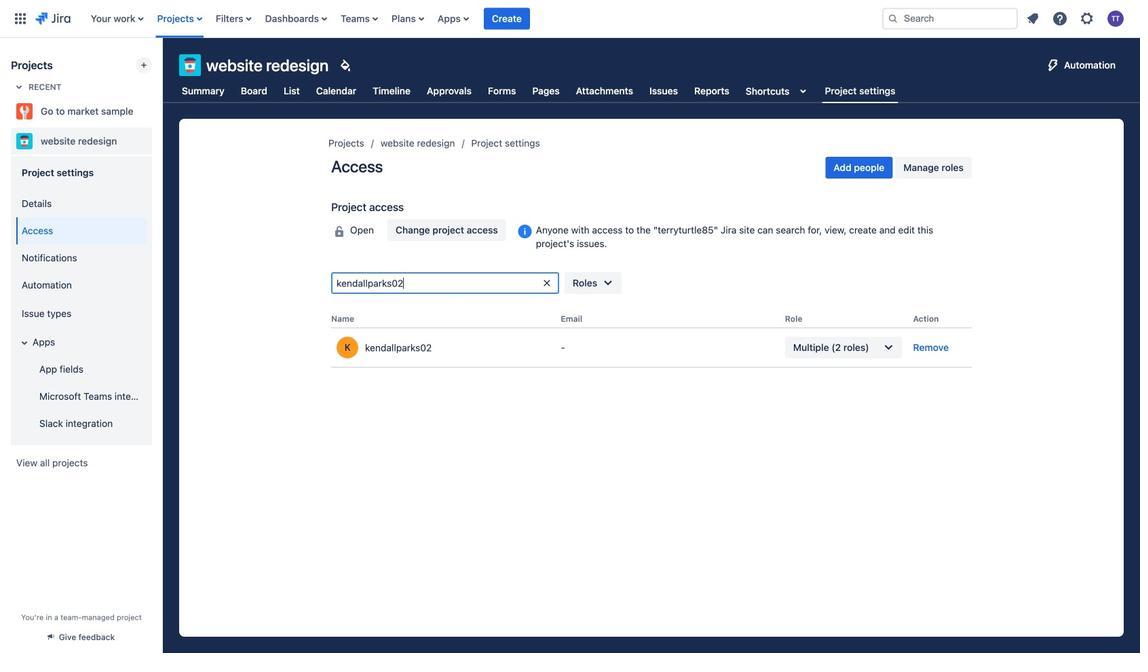 Task type: vqa. For each thing, say whether or not it's contained in the screenshot.
"Link Issue"
no



Task type: describe. For each thing, give the bounding box(es) containing it.
automation image
[[1046, 57, 1062, 73]]

create project image
[[139, 60, 149, 71]]

your profile and settings image
[[1108, 11, 1124, 27]]

Search field
[[883, 8, 1019, 30]]

collapse recent projects image
[[11, 79, 27, 95]]

0 horizontal spatial list
[[84, 0, 872, 38]]

set project background image
[[337, 57, 353, 73]]

Search for names, groups or email addresses text field
[[333, 274, 542, 293]]

open roles dropdown image
[[881, 340, 897, 356]]

sidebar navigation image
[[148, 54, 178, 81]]

clear image
[[542, 278, 553, 289]]

1 horizontal spatial list
[[1021, 6, 1133, 31]]



Task type: locate. For each thing, give the bounding box(es) containing it.
group
[[14, 155, 147, 445], [826, 157, 972, 179], [14, 186, 147, 441]]

tab list
[[171, 79, 907, 103]]

people and their roles element
[[331, 310, 972, 368]]

primary element
[[8, 0, 872, 38]]

appswitcher icon image
[[12, 11, 29, 27]]

add to starred image
[[148, 133, 164, 149]]

open image
[[517, 223, 534, 240]]

custom icon image
[[331, 223, 348, 240]]

jira image
[[35, 11, 70, 27], [35, 11, 70, 27]]

None search field
[[883, 8, 1019, 30]]

list
[[84, 0, 872, 38], [1021, 6, 1133, 31]]

add to starred image
[[148, 103, 164, 120]]

expand image
[[16, 335, 33, 351]]

settings image
[[1080, 11, 1096, 27]]

help image
[[1053, 11, 1069, 27]]

search image
[[888, 13, 899, 24]]

notifications image
[[1025, 11, 1042, 27]]

list item
[[484, 0, 530, 38]]

banner
[[0, 0, 1141, 38]]



